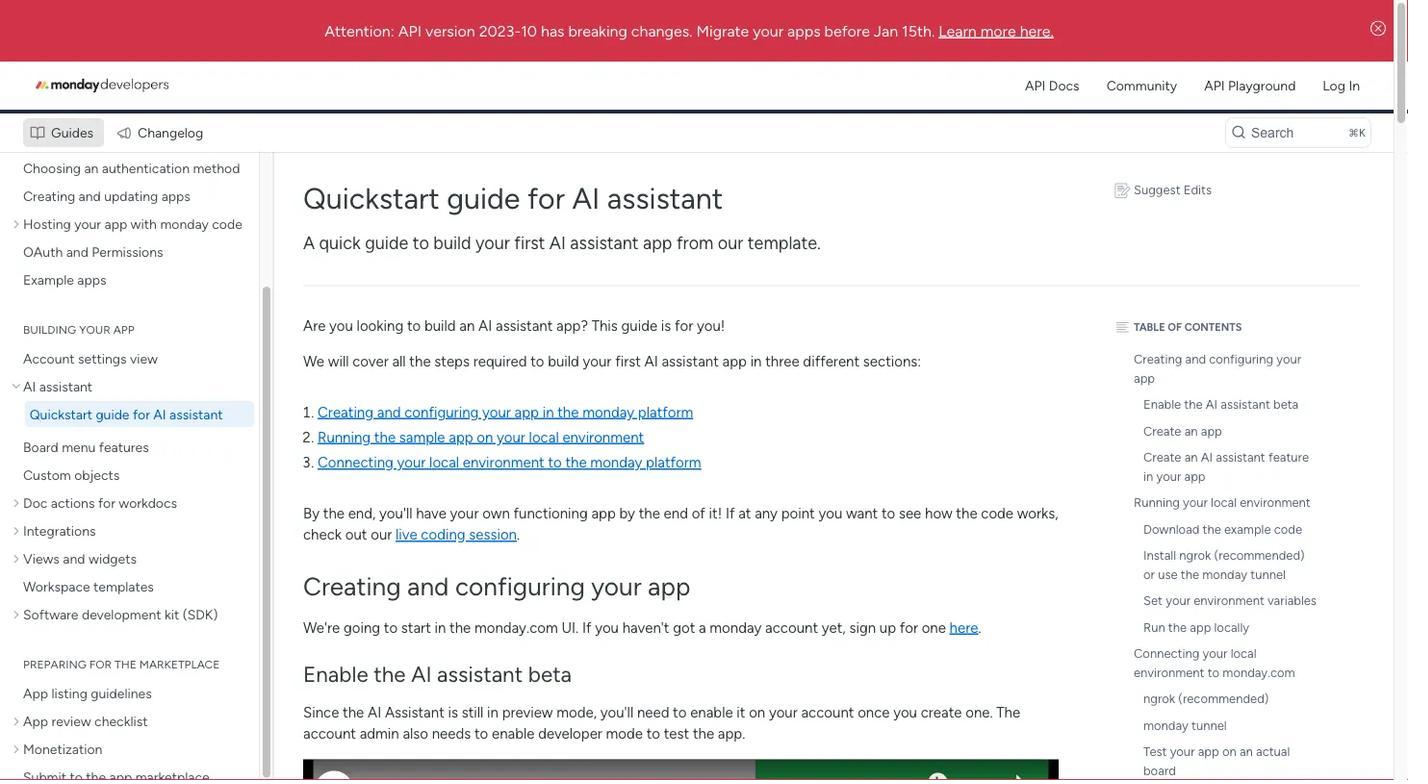 Task type: locate. For each thing, give the bounding box(es) containing it.
2 horizontal spatial apps
[[788, 22, 821, 40]]

0 vertical spatial monday.com
[[475, 620, 558, 637]]

(recommended) down example
[[1214, 548, 1305, 564]]

(recommended)
[[1214, 548, 1305, 564], [1179, 692, 1269, 707]]

a
[[303, 233, 315, 254]]

1 vertical spatial beta
[[528, 661, 572, 687]]

an left actual
[[1240, 745, 1253, 760]]

enable the ai assistant beta up assistant
[[303, 661, 572, 687]]

monday.com up ngrok (recommended) link in the right of the page
[[1223, 665, 1295, 681]]

will
[[328, 353, 349, 371]]

0 horizontal spatial enable the ai assistant beta
[[303, 661, 572, 687]]

admin
[[360, 726, 399, 743]]

0 vertical spatial ngrok
[[1180, 548, 1211, 564]]

you'll inside 'since the ai assistant is still in preview mode, you'll need to enable it on your account once you create one. the account admin also needs to enable developer mode to test the app.'
[[601, 704, 634, 722]]

platform down we will cover all the steps required to build your first ai assistant app in three different sections:
[[638, 404, 693, 421]]

0 vertical spatial creating and configuring your app
[[1134, 352, 1302, 386]]

0 horizontal spatial tunnel
[[1192, 718, 1227, 734]]

out
[[345, 527, 367, 544]]

the inside page navigation 'element'
[[115, 658, 137, 672]]

1 vertical spatial creating and configuring your app
[[303, 572, 691, 602]]

platform up end
[[646, 454, 701, 472]]

is left you!
[[661, 317, 671, 335]]

assistant down ai assistant link
[[170, 406, 223, 423]]

monday.com inside connecting your local environment to monday.com
[[1223, 665, 1295, 681]]

1 horizontal spatial enable
[[1144, 397, 1181, 412]]

creating inside page navigation 'element'
[[23, 188, 75, 204]]

checklist
[[94, 713, 148, 730]]

changelog image
[[117, 125, 132, 141]]

configuring up sample
[[405, 404, 479, 421]]

1 vertical spatial tunnel
[[1192, 718, 1227, 734]]

connecting inside connecting your local environment to monday.com
[[1134, 646, 1200, 662]]

connecting your local environment to the monday platform link
[[318, 454, 701, 472]]

0 horizontal spatial enable
[[492, 726, 535, 743]]

assistant up this
[[570, 233, 639, 254]]

0 vertical spatial tunnel
[[1251, 567, 1286, 582]]

your up the live coding session .
[[450, 505, 479, 522]]

end
[[664, 505, 688, 522]]

objects
[[74, 467, 120, 483]]

api
[[398, 22, 422, 40], [1025, 77, 1046, 94], [1204, 77, 1225, 94]]

in right still on the bottom left of page
[[487, 704, 499, 722]]

doc actions for workdocs
[[23, 495, 177, 511]]

show subpages for doc actions for workdocs image
[[13, 496, 23, 510]]

0 vertical spatial on
[[477, 429, 493, 446]]

different
[[803, 353, 860, 371]]

1 vertical spatial monday.com
[[1223, 665, 1295, 681]]

create down create an app
[[1144, 450, 1182, 465]]

to inside connecting your local environment to monday.com
[[1208, 665, 1220, 681]]

ui.
[[562, 620, 579, 637]]

in inside create an ai assistant feature in your app
[[1144, 469, 1154, 484]]

enable
[[690, 704, 733, 722], [492, 726, 535, 743]]

0 vertical spatial enable
[[1144, 397, 1181, 412]]

1 horizontal spatial running
[[1134, 495, 1180, 511]]

ai inside 'quickstart guide for ai assistant' link
[[153, 406, 166, 423]]

running your local environment link
[[1112, 490, 1324, 516]]

code inside page navigation 'element'
[[212, 216, 242, 232]]

1 horizontal spatial api
[[1025, 77, 1046, 94]]

1 vertical spatial build
[[424, 317, 456, 335]]

learn
[[939, 22, 977, 40]]

2 vertical spatial build
[[548, 353, 579, 371]]

app up create an app
[[1134, 371, 1155, 386]]

you right once
[[894, 704, 917, 722]]

running down the 'will'
[[318, 429, 371, 446]]

1 vertical spatial quickstart guide for ai assistant
[[30, 406, 223, 423]]

tunnel
[[1251, 567, 1286, 582], [1192, 718, 1227, 734]]

build
[[434, 233, 471, 254], [424, 317, 456, 335], [548, 353, 579, 371]]

create for create an ai assistant feature in your app
[[1144, 450, 1182, 465]]

ai inside ai assistant link
[[23, 378, 36, 395]]

assistant down account
[[39, 378, 93, 395]]

running up download
[[1134, 495, 1180, 511]]

ai
[[572, 181, 600, 216], [550, 233, 566, 254], [479, 317, 492, 335], [645, 353, 658, 371], [23, 378, 36, 395], [1206, 397, 1218, 412], [153, 406, 166, 423], [1201, 450, 1213, 465], [411, 661, 432, 687], [368, 704, 381, 722]]

sign
[[849, 620, 876, 637]]

1 horizontal spatial if
[[726, 505, 735, 522]]

0 vertical spatial quickstart
[[303, 181, 440, 216]]

monday.com left ui.
[[475, 620, 558, 637]]

1 vertical spatial create
[[1144, 450, 1182, 465]]

you'll inside by the end, you'll have your own functioning app by the end of it! if at any point you want to see how the code works, check out our
[[379, 505, 412, 522]]

2 horizontal spatial on
[[1223, 745, 1237, 760]]

check
[[303, 527, 342, 544]]

1 horizontal spatial you'll
[[601, 704, 634, 722]]

0 horizontal spatial first
[[514, 233, 545, 254]]

1 vertical spatial .
[[978, 620, 981, 637]]

our left live
[[371, 527, 392, 544]]

0 vertical spatial .
[[517, 527, 520, 544]]

start
[[401, 620, 431, 637]]

beta up feature
[[1274, 397, 1299, 412]]

you inside 'since the ai assistant is still in preview mode, you'll need to enable it on your account once you create one. the account admin also needs to enable developer mode to test the app.'
[[894, 704, 917, 722]]

api for api playground
[[1204, 77, 1225, 94]]

api for api docs
[[1025, 77, 1046, 94]]

we will cover all the steps required to build your first ai assistant app in three different sections:
[[303, 353, 921, 371]]

an inside test your app on an actual board
[[1240, 745, 1253, 760]]

1 vertical spatial first
[[615, 353, 641, 371]]

1 vertical spatial connecting
[[1134, 646, 1200, 662]]

0 horizontal spatial connecting
[[318, 454, 394, 472]]

workspace templates
[[23, 579, 154, 595]]

test
[[664, 726, 689, 743]]

breaking
[[568, 22, 628, 40]]

code left works,
[[981, 505, 1014, 522]]

2 horizontal spatial api
[[1204, 77, 1225, 94]]

1 vertical spatial app
[[23, 713, 48, 730]]

quickstart inside 'quickstart guide for ai assistant' link
[[30, 406, 92, 423]]

account left once
[[801, 704, 854, 722]]

apps down oauth and permissions
[[77, 271, 106, 288]]

api playground link
[[1194, 71, 1307, 100]]

to up the ngrok (recommended)
[[1208, 665, 1220, 681]]

our right from
[[718, 233, 744, 254]]

building your app
[[23, 323, 135, 337]]

1 vertical spatial our
[[371, 527, 392, 544]]

software
[[23, 606, 78, 623]]

your up download
[[1183, 495, 1208, 511]]

1 horizontal spatial code
[[981, 505, 1014, 522]]

0 vertical spatial enable the ai assistant beta
[[1144, 397, 1299, 412]]

download the example code
[[1144, 522, 1303, 537]]

your right set
[[1166, 593, 1191, 609]]

app review checklist
[[23, 713, 148, 730]]

0 vertical spatial if
[[726, 505, 735, 522]]

apps left before
[[788, 22, 821, 40]]

1 horizontal spatial monday.com
[[1223, 665, 1295, 681]]

1 horizontal spatial ngrok
[[1180, 548, 1211, 564]]

up
[[880, 620, 896, 637]]

integrations link
[[9, 518, 254, 544]]

app?
[[556, 317, 588, 335]]

create an app
[[1144, 424, 1222, 439]]

(sdk)
[[183, 606, 218, 623]]

in inside 'since the ai assistant is still in preview mode, you'll need to enable it on your account once you create one. the account admin also needs to enable developer mode to test the app.'
[[487, 704, 499, 722]]

app
[[23, 685, 48, 702], [23, 713, 48, 730]]

your right it
[[769, 704, 798, 722]]

creating and configuring your app in the monday platform link
[[318, 404, 693, 421]]

0 horizontal spatial on
[[477, 429, 493, 446]]

enable down preview
[[492, 726, 535, 743]]

1 vertical spatial configuring
[[405, 404, 479, 421]]

0 horizontal spatial running
[[318, 429, 371, 446]]

ngrok (recommended)
[[1144, 692, 1269, 707]]

live
[[396, 527, 417, 544]]

monday inside hosting your app with monday code link
[[160, 216, 209, 232]]

enable the ai assistant beta up create an app link
[[1144, 397, 1299, 412]]

preview
[[502, 704, 553, 722]]

0 horizontal spatial quickstart
[[30, 406, 92, 423]]

session
[[469, 527, 517, 544]]

by
[[619, 505, 635, 522]]

1 horizontal spatial beta
[[1274, 397, 1299, 412]]

1 vertical spatial enable
[[303, 661, 368, 687]]

(recommended) inside install ngrok (recommended) or use the monday tunnel
[[1214, 548, 1305, 564]]

enable left it
[[690, 704, 733, 722]]

tunnel down the ngrok (recommended)
[[1192, 718, 1227, 734]]

1 horizontal spatial enable
[[690, 704, 733, 722]]

0 vertical spatial you'll
[[379, 505, 412, 522]]

your down create an app
[[1157, 469, 1182, 484]]

and inside creating and configuring your app
[[1186, 352, 1206, 367]]

0 horizontal spatial quickstart guide for ai assistant
[[30, 406, 223, 423]]

account down the since
[[303, 726, 356, 743]]

0 vertical spatial configuring
[[1209, 352, 1274, 367]]

1 horizontal spatial enable the ai assistant beta
[[1144, 397, 1299, 412]]

quickstart guide for ai assistant
[[303, 181, 723, 216], [30, 406, 223, 423]]

0 vertical spatial app
[[23, 685, 48, 702]]

0 horizontal spatial our
[[371, 527, 392, 544]]

. right one
[[978, 620, 981, 637]]

it
[[737, 704, 746, 722]]

configuring up enable the ai assistant beta link
[[1209, 352, 1274, 367]]

suggest
[[1134, 182, 1181, 198]]

app inside by the end, you'll have your own functioning app by the end of it! if at any point you want to see how the code works, check out our
[[591, 505, 616, 522]]

in up connecting your local environment to the monday platform link
[[543, 404, 554, 421]]

in
[[1349, 77, 1360, 94]]

features
[[99, 439, 149, 455]]

1 horizontal spatial on
[[749, 704, 766, 722]]

quick
[[319, 233, 361, 254]]

environment
[[563, 429, 644, 446], [463, 454, 545, 472], [1240, 495, 1311, 511], [1194, 593, 1265, 609], [1134, 665, 1205, 681]]

create
[[1144, 424, 1182, 439], [1144, 450, 1182, 465]]

of
[[692, 505, 706, 522]]

since
[[303, 704, 339, 722]]

0 horizontal spatial if
[[582, 620, 592, 637]]

account left the yet,
[[765, 620, 818, 637]]

your inside 'since the ai assistant is still in preview mode, you'll need to enable it on your account once you create one. the account admin also needs to enable developer mode to test the app.'
[[769, 704, 798, 722]]

review
[[51, 713, 91, 730]]

enable
[[1144, 397, 1181, 412], [303, 661, 368, 687]]

local down locally
[[1231, 646, 1257, 662]]

you'll up live
[[379, 505, 412, 522]]

create down enable the ai assistant beta link
[[1144, 424, 1182, 439]]

app inside app listing guidelines link
[[23, 685, 48, 702]]

for up a quick guide to build your first ai assistant app from our template.
[[528, 181, 565, 216]]

on inside 'since the ai assistant is still in preview mode, you'll need to enable it on your account once you create one. the account admin also needs to enable developer mode to test the app.'
[[749, 704, 766, 722]]

enable up the since
[[303, 661, 368, 687]]

environment down running the sample app on your local environment link
[[463, 454, 545, 472]]

our inside by the end, you'll have your own functioning app by the end of it! if at any point you want to see how the code works, check out our
[[371, 527, 392, 544]]

test
[[1144, 745, 1167, 760]]

1 horizontal spatial is
[[661, 317, 671, 335]]

local
[[529, 429, 559, 446], [429, 454, 459, 472], [1211, 495, 1237, 511], [1231, 646, 1257, 662]]

1 vertical spatial apps
[[161, 188, 190, 204]]

to right looking
[[407, 317, 421, 335]]

an inside page navigation 'element'
[[84, 160, 99, 176]]

you left want
[[819, 505, 843, 522]]

are you looking to build an ai assistant app? this guide is for you!
[[303, 317, 725, 335]]

doc actions for workdocs link
[[9, 490, 254, 516]]

1 vertical spatial is
[[448, 704, 458, 722]]

if inside by the end, you'll have your own functioning app by the end of it! if at any point you want to see how the code works, check out our
[[726, 505, 735, 522]]

creating and configuring your app
[[1134, 352, 1302, 386], [303, 572, 691, 602]]

1 vertical spatial you'll
[[601, 704, 634, 722]]

create inside create an ai assistant feature in your app
[[1144, 450, 1182, 465]]

1 create from the top
[[1144, 424, 1182, 439]]

app for app review checklist
[[23, 713, 48, 730]]

beta up preview
[[528, 661, 572, 687]]

0 vertical spatial beta
[[1274, 397, 1299, 412]]

first up 'are you looking to build an ai assistant app? this guide is for you!'
[[514, 233, 545, 254]]

ngrok (recommended) link
[[1122, 686, 1324, 713]]

connecting inside creating and configuring your app in the monday platform running the sample app on your local environment connecting your local environment to the monday platform
[[318, 454, 394, 472]]

is inside 'since the ai assistant is still in preview mode, you'll need to enable it on your account once you create one. the account admin also needs to enable developer mode to test the app.'
[[448, 704, 458, 722]]

show subpages for integrations image
[[13, 524, 23, 538]]

1 app from the top
[[23, 685, 48, 702]]

here.
[[1020, 22, 1054, 40]]

app up the show subpages for monetization icon
[[23, 713, 48, 730]]

1 horizontal spatial quickstart
[[303, 181, 440, 216]]

monday up test
[[1144, 718, 1189, 734]]

environment down we will cover all the steps required to build your first ai assistant app in three different sections:
[[563, 429, 644, 446]]

2 app from the top
[[23, 713, 48, 730]]

0 vertical spatial connecting
[[318, 454, 394, 472]]

developer
[[538, 726, 603, 743]]

api left playground
[[1204, 77, 1225, 94]]

creating up create an app
[[1134, 352, 1182, 367]]

guides
[[51, 125, 93, 141]]

set
[[1144, 593, 1163, 609]]

0 vertical spatial build
[[434, 233, 471, 254]]

if
[[726, 505, 735, 522], [582, 620, 592, 637]]

create for create an app
[[1144, 424, 1182, 439]]

for down ai assistant link
[[133, 406, 150, 423]]

ai inside create an ai assistant feature in your app
[[1201, 450, 1213, 465]]

0 horizontal spatial you'll
[[379, 505, 412, 522]]

to inside by the end, you'll have your own functioning app by the end of it! if at any point you want to see how the code works, check out our
[[882, 505, 896, 522]]

app inside run the app locally link
[[1190, 620, 1211, 635]]

creating and configuring your app down session
[[303, 572, 691, 602]]

to inside creating and configuring your app in the monday platform running the sample app on your local environment connecting your local environment to the monday platform
[[548, 454, 562, 472]]

0 vertical spatial (recommended)
[[1214, 548, 1305, 564]]

to up test at the bottom left
[[673, 704, 687, 722]]

you'll
[[379, 505, 412, 522], [601, 704, 634, 722]]

for left you!
[[675, 317, 693, 335]]

0 vertical spatial first
[[514, 233, 545, 254]]

the
[[409, 353, 431, 371], [1184, 397, 1203, 412], [558, 404, 579, 421], [374, 429, 396, 446], [566, 454, 587, 472], [323, 505, 345, 522], [639, 505, 660, 522], [956, 505, 978, 522], [1203, 522, 1221, 537], [1181, 567, 1200, 582], [450, 620, 471, 637], [1169, 620, 1187, 635], [115, 658, 137, 672], [374, 661, 406, 687], [343, 704, 364, 722], [693, 726, 714, 743]]

tunnel inside the monday tunnel link
[[1192, 718, 1227, 734]]

assistant
[[607, 181, 723, 216], [570, 233, 639, 254], [496, 317, 553, 335], [662, 353, 719, 371], [39, 378, 93, 395], [1221, 397, 1271, 412], [170, 406, 223, 423], [1216, 450, 1266, 465], [437, 661, 523, 687]]

your inside create an ai assistant feature in your app
[[1157, 469, 1182, 484]]

app down enable the ai assistant beta link
[[1201, 424, 1222, 439]]

app for app listing guidelines
[[23, 685, 48, 702]]

app inside creating and configuring your app
[[1134, 371, 1155, 386]]

app inside app review checklist link
[[23, 713, 48, 730]]

0 horizontal spatial is
[[448, 704, 458, 722]]

1 vertical spatial if
[[582, 620, 592, 637]]

workspace templates link
[[9, 574, 254, 600]]

ngrok inside install ngrok (recommended) or use the monday tunnel
[[1180, 548, 1211, 564]]

configuring down session
[[455, 572, 585, 602]]

mode,
[[557, 704, 597, 722]]

install
[[1144, 548, 1176, 564]]

on
[[477, 429, 493, 446], [749, 704, 766, 722], [1223, 745, 1237, 760]]

views and widgets link
[[9, 546, 254, 572]]

doc
[[23, 495, 47, 511]]

1 horizontal spatial apps
[[161, 188, 190, 204]]

your up oauth and permissions
[[74, 216, 101, 232]]

guide right quick
[[365, 233, 408, 254]]

quickstart guide for ai assistant down ai assistant link
[[30, 406, 223, 423]]

code down method at left top
[[212, 216, 242, 232]]

running the sample app on your local environment link
[[318, 429, 644, 446]]

an inside create an ai assistant feature in your app
[[1185, 450, 1198, 465]]

api left "version"
[[398, 22, 422, 40]]

0 vertical spatial create
[[1144, 424, 1182, 439]]

local up connecting your local environment to the monday platform link
[[529, 429, 559, 446]]

app review checklist link
[[9, 709, 254, 735]]

creating down the 'will'
[[318, 404, 374, 421]]

1 horizontal spatial .
[[978, 620, 981, 637]]

code right example
[[1274, 522, 1303, 537]]

2 horizontal spatial code
[[1274, 522, 1303, 537]]

assistant up from
[[607, 181, 723, 216]]

1 vertical spatial running
[[1134, 495, 1180, 511]]

you right ui.
[[595, 620, 619, 637]]

we're going to start in the monday.com ui. if you haven't got a monday account yet, sign up for one here .
[[303, 620, 981, 637]]

coding
[[421, 527, 466, 544]]

0 vertical spatial our
[[718, 233, 744, 254]]

templates
[[93, 579, 154, 595]]

is left still on the bottom left of page
[[448, 704, 458, 722]]

first
[[514, 233, 545, 254], [615, 353, 641, 371]]

and up sample
[[377, 404, 401, 421]]

app left with at the top of page
[[104, 216, 127, 232]]

0 vertical spatial running
[[318, 429, 371, 446]]

2 create from the top
[[1144, 450, 1182, 465]]

example apps
[[23, 271, 106, 288]]

hosting your app with monday code link
[[9, 211, 254, 237]]

apps down 'authentication'
[[161, 188, 190, 204]]

environment up the ngrok (recommended)
[[1134, 665, 1205, 681]]

download the example code link
[[1122, 516, 1324, 543]]

1 vertical spatial quickstart
[[30, 406, 92, 423]]

1 vertical spatial on
[[749, 704, 766, 722]]

log
[[1323, 77, 1346, 94]]

1 horizontal spatial connecting
[[1134, 646, 1200, 662]]

preparing for the marketplace
[[23, 658, 220, 672]]

here link
[[950, 620, 978, 637]]

build for your
[[434, 233, 471, 254]]

app down the monday tunnel link
[[1198, 745, 1219, 760]]

kit
[[165, 606, 179, 623]]

monday down we will cover all the steps required to build your first ai assistant app in three different sections:
[[583, 404, 635, 421]]

0 horizontal spatial ngrok
[[1144, 692, 1176, 707]]

app up account settings view link
[[113, 323, 135, 337]]

first down this
[[615, 353, 641, 371]]



Task type: vqa. For each thing, say whether or not it's contained in the screenshot.
Page navigation Element
yes



Task type: describe. For each thing, give the bounding box(es) containing it.
template.
[[748, 233, 821, 254]]

need
[[637, 704, 669, 722]]

got
[[673, 620, 695, 637]]

build for an
[[424, 317, 456, 335]]

view
[[130, 350, 158, 367]]

1 horizontal spatial first
[[615, 353, 641, 371]]

in left three on the right top of page
[[751, 353, 762, 371]]

assistant down you!
[[662, 353, 719, 371]]

ai assistant link
[[9, 374, 254, 400]]

monday apps framework image
[[29, 72, 173, 96]]

environment up example
[[1240, 495, 1311, 511]]

ai inside enable the ai assistant beta link
[[1206, 397, 1218, 412]]

workdocs
[[119, 495, 177, 511]]

oauth and permissions link
[[9, 239, 254, 265]]

app.
[[718, 726, 745, 743]]

0 vertical spatial platform
[[638, 404, 693, 421]]

app inside test your app on an actual board
[[1198, 745, 1219, 760]]

and up 'workspace templates'
[[63, 551, 85, 567]]

hosting
[[23, 216, 71, 232]]

to down still on the bottom left of page
[[475, 726, 488, 743]]

local up the download the example code
[[1211, 495, 1237, 511]]

an for create an app
[[1185, 424, 1198, 439]]

monday inside install ngrok (recommended) or use the monday tunnel
[[1203, 567, 1248, 582]]

1 vertical spatial (recommended)
[[1179, 692, 1269, 707]]

install ngrok (recommended) or use the monday tunnel link
[[1122, 543, 1324, 588]]

variables
[[1268, 593, 1317, 609]]

and up the example apps
[[66, 244, 88, 260]]

environment inside connecting your local environment to monday.com
[[1134, 665, 1205, 681]]

1 vertical spatial platform
[[646, 454, 701, 472]]

api docs link
[[1015, 71, 1090, 100]]

quickstart guide for ai assistant inside page navigation 'element'
[[30, 406, 223, 423]]

guides image
[[30, 125, 45, 141]]

board menu features
[[23, 439, 149, 455]]

creating inside creating and configuring your app
[[1134, 352, 1182, 367]]

want
[[846, 505, 878, 522]]

your up enable the ai assistant beta link
[[1277, 352, 1302, 367]]

0 horizontal spatial beta
[[528, 661, 572, 687]]

1 horizontal spatial creating and configuring your app
[[1134, 352, 1302, 386]]

feature
[[1269, 450, 1309, 465]]

search
[[1251, 125, 1294, 140]]

2 vertical spatial configuring
[[455, 572, 585, 602]]

menu
[[62, 439, 96, 455]]

to right quick
[[413, 233, 429, 254]]

the inside install ngrok (recommended) or use the monday tunnel
[[1181, 567, 1200, 582]]

on inside test your app on an actual board
[[1223, 745, 1237, 760]]

0 vertical spatial account
[[765, 620, 818, 637]]

run the app locally
[[1144, 620, 1250, 635]]

has
[[541, 22, 565, 40]]

and inside creating and configuring your app in the monday platform running the sample app on your local environment connecting your local environment to the monday platform
[[377, 404, 401, 421]]

0 vertical spatial enable
[[690, 704, 733, 722]]

environment up locally
[[1194, 593, 1265, 609]]

software development kit (sdk)
[[23, 606, 218, 623]]

download
[[1144, 522, 1200, 537]]

running inside creating and configuring your app in the monday platform running the sample app on your local environment connecting your local environment to the monday platform
[[318, 429, 371, 446]]

going
[[344, 620, 380, 637]]

before
[[825, 22, 870, 40]]

app up running the sample app on your local environment link
[[515, 404, 539, 421]]

once
[[858, 704, 890, 722]]

show subpages for hosting your app with monday code image
[[13, 217, 23, 231]]

show subpages for monetization image
[[13, 743, 23, 756]]

mode
[[606, 726, 643, 743]]

⌘k
[[1349, 126, 1366, 139]]

app inside create an ai assistant feature in your app
[[1185, 469, 1206, 484]]

choosing
[[23, 160, 81, 176]]

since the ai assistant is still in preview mode, you'll need to enable it on your account once you create one. the account admin also needs to enable developer mode to test the app.
[[303, 704, 1021, 743]]

monday tunnel link
[[1122, 713, 1324, 739]]

board
[[23, 439, 58, 455]]

app up got
[[648, 572, 691, 602]]

app down you!
[[723, 353, 747, 371]]

and up start
[[407, 572, 449, 602]]

app inside hosting your app with monday code link
[[104, 216, 127, 232]]

creating up going
[[303, 572, 401, 602]]

we
[[303, 353, 324, 371]]

community
[[1107, 77, 1178, 94]]

for right up
[[900, 620, 918, 637]]

for down objects
[[98, 495, 115, 511]]

an up steps
[[460, 317, 475, 335]]

your inside connecting your local environment to monday.com
[[1203, 646, 1228, 662]]

for up the app listing guidelines
[[89, 658, 112, 672]]

test your app on an actual board link
[[1122, 739, 1324, 781]]

1 vertical spatial ngrok
[[1144, 692, 1176, 707]]

cover
[[353, 353, 389, 371]]

guide inside 'quickstart guide for ai assistant' link
[[96, 406, 129, 423]]

hosting your app with monday code
[[23, 216, 242, 232]]

monday up by
[[590, 454, 642, 472]]

app listing guidelines link
[[9, 681, 254, 707]]

example
[[1225, 522, 1271, 537]]

on inside creating and configuring your app in the monday platform running the sample app on your local environment connecting your local environment to the monday platform
[[477, 429, 493, 446]]

oauth and permissions
[[23, 244, 163, 260]]

this
[[592, 317, 618, 335]]

your right the migrate
[[753, 22, 784, 40]]

search1 image
[[1231, 124, 1247, 140]]

to left start
[[384, 620, 398, 637]]

hide subpages for ai assistant image
[[10, 384, 23, 393]]

1 horizontal spatial our
[[718, 233, 744, 254]]

assistant inside create an ai assistant feature in your app
[[1216, 450, 1266, 465]]

app left from
[[643, 233, 672, 254]]

have
[[416, 505, 447, 522]]

your down this
[[583, 353, 612, 371]]

all
[[392, 353, 406, 371]]

an for create an ai assistant feature in your app
[[1185, 450, 1198, 465]]

creating and configuring your app link
[[1112, 347, 1324, 392]]

your inside by the end, you'll have your own functioning app by the end of it! if at any point you want to see how the code works, check out our
[[450, 505, 479, 522]]

three
[[765, 353, 800, 371]]

monday inside the monday tunnel link
[[1144, 718, 1189, 734]]

assistant up the required
[[496, 317, 553, 335]]

migrate
[[696, 22, 749, 40]]

assistant up still on the bottom left of page
[[437, 661, 523, 687]]

local down sample
[[429, 454, 459, 472]]

monday right a
[[710, 620, 762, 637]]

0 vertical spatial is
[[661, 317, 671, 335]]

1 horizontal spatial quickstart guide for ai assistant
[[303, 181, 723, 216]]

integrations
[[23, 523, 96, 539]]

views and widgets
[[23, 551, 137, 567]]

show subpages for app review checklist image
[[13, 715, 23, 728]]

2 vertical spatial apps
[[77, 271, 106, 288]]

in inside creating and configuring your app in the monday platform running the sample app on your local environment connecting your local environment to the monday platform
[[543, 404, 554, 421]]

yet,
[[822, 620, 846, 637]]

an for choosing an authentication method
[[84, 160, 99, 176]]

learn more here. link
[[939, 22, 1054, 40]]

code inside by the end, you'll have your own functioning app by the end of it! if at any point you want to see how the code works, check out our
[[981, 505, 1014, 522]]

your up "account settings view"
[[79, 323, 110, 337]]

configuring inside creating and configuring your app in the monday platform running the sample app on your local environment connecting your local environment to the monday platform
[[405, 404, 479, 421]]

guide up a quick guide to build your first ai assistant app from our template.
[[447, 181, 520, 216]]

ai assistant
[[23, 378, 93, 395]]

assistant up create an app link
[[1221, 397, 1271, 412]]

marketplace
[[139, 658, 220, 672]]

authentication
[[102, 160, 190, 176]]

api playground
[[1204, 77, 1296, 94]]

create
[[921, 704, 962, 722]]

method
[[193, 160, 240, 176]]

see
[[899, 505, 922, 522]]

2 vertical spatial account
[[303, 726, 356, 743]]

0 horizontal spatial monday.com
[[475, 620, 558, 637]]

set your environment variables
[[1144, 593, 1317, 609]]

attention:
[[325, 22, 394, 40]]

0 horizontal spatial .
[[517, 527, 520, 544]]

1 vertical spatial account
[[801, 704, 854, 722]]

tunnel inside install ngrok (recommended) or use the monday tunnel
[[1251, 567, 1286, 582]]

needs
[[432, 726, 471, 743]]

your down sample
[[397, 454, 426, 472]]

functioning
[[514, 505, 588, 522]]

attention: api version 2023-10 has breaking changes. migrate your apps before jan 15th. learn more here.
[[325, 22, 1054, 40]]

you inside by the end, you'll have your own functioning app by the end of it! if at any point you want to see how the code works, check out our
[[819, 505, 843, 522]]

custom objects
[[23, 467, 120, 483]]

guide right this
[[621, 317, 658, 335]]

your up 'are you looking to build an ai assistant app? this guide is for you!'
[[476, 233, 510, 254]]

app right sample
[[449, 429, 473, 446]]

your up connecting your local environment to the monday platform link
[[497, 429, 526, 446]]

ai inside 'since the ai assistant is still in preview mode, you'll need to enable it on your account once you create one. the account admin also needs to enable developer mode to test the app.'
[[368, 704, 381, 722]]

to down need at the bottom left of the page
[[647, 726, 660, 743]]

register image
[[1112, 183, 1134, 198]]

show subpages for views and widgets image
[[13, 552, 23, 566]]

how
[[925, 505, 953, 522]]

sample
[[399, 429, 445, 446]]

software development kit (sdk) link
[[9, 602, 254, 628]]

your up running the sample app on your local environment link
[[482, 404, 511, 421]]

api docs
[[1025, 77, 1080, 94]]

by the end, you'll have your own functioning app by the end of it! if at any point you want to see how the code works, check out our
[[303, 505, 1059, 544]]

building
[[23, 323, 76, 337]]

show subpages for software development kit (sdk) image
[[13, 608, 23, 621]]

views
[[23, 551, 60, 567]]

we're
[[303, 620, 340, 637]]

actions
[[51, 495, 95, 511]]

oauth
[[23, 244, 63, 260]]

your inside test your app on an actual board
[[1170, 745, 1195, 760]]

your up we're going to start in the monday.com ui. if you haven't got a monday account yet, sign up for one here .
[[591, 572, 642, 602]]

1 vertical spatial enable the ai assistant beta
[[303, 661, 572, 687]]

at
[[739, 505, 751, 522]]

here
[[950, 620, 978, 637]]

you right are
[[329, 317, 353, 335]]

monday tunnel
[[1144, 718, 1227, 734]]

to right the required
[[531, 353, 544, 371]]

configuring inside creating and configuring your app
[[1209, 352, 1274, 367]]

in right start
[[435, 620, 446, 637]]

0 horizontal spatial enable
[[303, 661, 368, 687]]

local inside connecting your local environment to monday.com
[[1231, 646, 1257, 662]]

account settings view link
[[9, 346, 254, 372]]

quickstart guide for ai assistant link
[[25, 401, 254, 427]]

changelog
[[138, 125, 203, 141]]

install ngrok (recommended) or use the monday tunnel
[[1144, 548, 1305, 582]]

account settings view
[[23, 350, 158, 367]]

app inside create an app link
[[1201, 424, 1222, 439]]

live coding session .
[[396, 527, 520, 544]]

page navigation element
[[4, 98, 273, 781]]

creating inside creating and configuring your app in the monday platform running the sample app on your local environment connecting your local environment to the monday platform
[[318, 404, 374, 421]]

and left updating
[[79, 188, 101, 204]]

live coding session link
[[396, 527, 517, 544]]

0 horizontal spatial creating and configuring your app
[[303, 572, 691, 602]]

0 horizontal spatial api
[[398, 22, 422, 40]]

suggest edits link
[[1112, 181, 1324, 200]]

1 vertical spatial enable
[[492, 726, 535, 743]]



